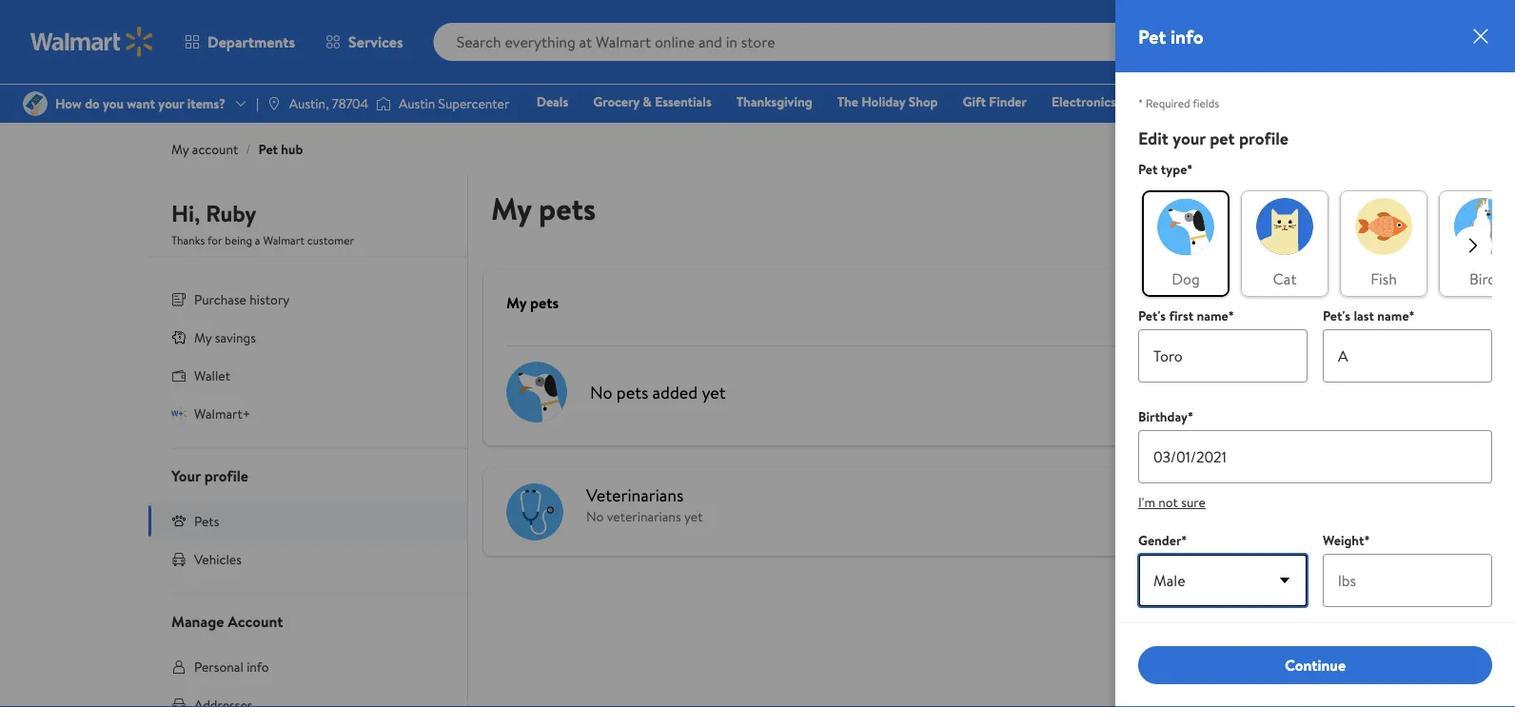 Task type: describe. For each thing, give the bounding box(es) containing it.
edit
[[1138, 127, 1169, 150]]

1 vertical spatial pets
[[530, 292, 559, 313]]

thanks
[[171, 232, 205, 248]]

a
[[255, 232, 260, 248]]

1 vertical spatial my pets
[[506, 292, 559, 313]]

info for pet info
[[1171, 23, 1204, 49]]

walmart+
[[194, 404, 250, 423]]

vehicles link
[[148, 540, 467, 578]]

bird
[[1469, 268, 1496, 289]]

Search search field
[[434, 23, 1193, 61]]

my savings link
[[148, 318, 467, 356]]

your
[[171, 465, 201, 486]]

dismiss image
[[1469, 25, 1492, 48]]

thanksgiving
[[736, 92, 812, 111]]

walmart
[[263, 232, 304, 248]]

pet
[[1210, 127, 1235, 150]]

personal info link
[[148, 648, 467, 686]]

shop inside "toy shop" "link"
[[1163, 92, 1193, 111]]

yet for no pets added yet
[[702, 380, 726, 404]]

purchase history
[[194, 290, 290, 308]]

cat button
[[1241, 190, 1329, 297]]

fish image image
[[1355, 198, 1412, 255]]

1 vertical spatial profile
[[204, 465, 248, 486]]

add button
[[1305, 292, 1329, 323]]

yet for veterinarians no veterinarians yet
[[684, 507, 703, 526]]

grocery
[[593, 92, 640, 111]]

pet hub link
[[258, 140, 303, 158]]

gift finder link
[[954, 91, 1035, 112]]

veterinarians
[[607, 507, 681, 526]]

account
[[192, 140, 238, 158]]

gift
[[963, 92, 986, 111]]

thanksgiving link
[[728, 91, 821, 112]]

purchase history link
[[148, 280, 467, 318]]

hi,
[[171, 197, 200, 229]]

manage account
[[171, 611, 283, 631]]

pet for pet type*
[[1138, 160, 1158, 178]]

gender*
[[1138, 531, 1187, 550]]

pet type*
[[1138, 160, 1193, 178]]

toy
[[1141, 92, 1160, 111]]

your
[[1173, 127, 1206, 150]]

electronics link
[[1043, 91, 1125, 112]]

0 vertical spatial no
[[590, 380, 612, 404]]

toy shop link
[[1132, 91, 1201, 112]]

my account / pet hub
[[171, 140, 303, 158]]

Pet's last name* text field
[[1323, 329, 1492, 383]]

my account link
[[171, 140, 238, 158]]

personal info
[[194, 657, 269, 676]]

pet's last name*
[[1323, 306, 1415, 325]]

Walmart Site-Wide search field
[[434, 23, 1193, 61]]

2 vertical spatial pets
[[617, 380, 648, 404]]

grocery & essentials link
[[585, 91, 720, 112]]

fish
[[1371, 268, 1397, 289]]

hi, ruby link
[[171, 197, 256, 237]]

essentials
[[655, 92, 712, 111]]

vehicles
[[194, 550, 242, 568]]

dog image image
[[1157, 198, 1214, 256]]

pets
[[194, 512, 219, 530]]

home
[[1217, 92, 1252, 111]]

pet's for pet's first name*
[[1138, 306, 1166, 325]]

wallet link
[[148, 356, 467, 394]]

cat image image
[[1256, 198, 1313, 255]]

add
[[1305, 298, 1329, 316]]

finder
[[989, 92, 1027, 111]]

cat
[[1273, 268, 1297, 289]]

walmart+ link
[[148, 394, 467, 433]]

birthday*
[[1138, 407, 1194, 426]]

toy shop
[[1141, 92, 1193, 111]]

profile inside pet info 'dialog'
[[1239, 127, 1289, 150]]

pet type* group
[[1138, 158, 1515, 305]]

pet for pet info
[[1138, 23, 1166, 49]]

required
[[1146, 95, 1190, 111]]

sure
[[1181, 493, 1206, 512]]



Task type: locate. For each thing, give the bounding box(es) containing it.
1 vertical spatial pet
[[258, 140, 278, 158]]

account
[[228, 611, 283, 631]]

personal
[[194, 657, 243, 676]]

holiday
[[861, 92, 905, 111]]

continue button
[[1138, 646, 1492, 684]]

dog
[[1172, 268, 1200, 289]]

type*
[[1161, 160, 1193, 178]]

my savings
[[194, 328, 256, 346]]

wallet
[[194, 366, 230, 384]]

icon image inside the pets link
[[171, 513, 187, 528]]

pet left type*
[[1138, 160, 1158, 178]]

1 name* from the left
[[1197, 306, 1234, 325]]

0 horizontal spatial profile
[[204, 465, 248, 486]]

profile right the your on the bottom of page
[[204, 465, 248, 486]]

0 horizontal spatial shop
[[909, 92, 938, 111]]

veterinarians
[[586, 483, 684, 507]]

walmart image
[[30, 27, 154, 57]]

i'm
[[1138, 493, 1155, 512]]

pet inside group
[[1138, 160, 1158, 178]]

6
[[1472, 22, 1478, 38]]

1 vertical spatial yet
[[684, 507, 703, 526]]

no left veterinarians
[[586, 507, 604, 526]]

icon image left pets
[[171, 513, 187, 528]]

last
[[1354, 306, 1374, 325]]

shop inside the holiday shop link
[[909, 92, 938, 111]]

continue
[[1285, 655, 1346, 675]]

customer
[[307, 232, 354, 248]]

Pet's first name* text field
[[1138, 329, 1308, 383]]

2 icon image from the top
[[171, 406, 187, 421]]

pet
[[1138, 23, 1166, 49], [258, 140, 278, 158], [1138, 160, 1158, 178]]

0 vertical spatial pet
[[1138, 23, 1166, 49]]

1 horizontal spatial name*
[[1377, 306, 1415, 325]]

my
[[171, 140, 189, 158], [491, 187, 531, 229], [506, 292, 526, 313], [194, 328, 212, 346]]

the holiday shop link
[[829, 91, 946, 112]]

1 horizontal spatial pet's
[[1323, 306, 1350, 325]]

yet right veterinarians
[[684, 507, 703, 526]]

0 vertical spatial profile
[[1239, 127, 1289, 150]]

info
[[1171, 23, 1204, 49], [247, 657, 269, 676]]

info right personal
[[247, 657, 269, 676]]

no pets added yet
[[590, 380, 726, 404]]

no
[[590, 380, 612, 404], [586, 507, 604, 526]]

0 vertical spatial pets
[[539, 187, 596, 229]]

pet up toy
[[1138, 23, 1166, 49]]

3 icon image from the top
[[171, 513, 187, 528]]

name* right first
[[1197, 306, 1234, 325]]

0 horizontal spatial name*
[[1197, 306, 1234, 325]]

0 horizontal spatial pet's
[[1138, 306, 1166, 325]]

no inside veterinarians no veterinarians yet
[[586, 507, 604, 526]]

pet's first name*
[[1138, 306, 1234, 325]]

2 vertical spatial pet
[[1138, 160, 1158, 178]]

icon image for my savings
[[171, 330, 187, 345]]

deals
[[537, 92, 568, 111]]

Birthday* text field
[[1138, 430, 1492, 483]]

0 vertical spatial info
[[1171, 23, 1204, 49]]

shop
[[909, 92, 938, 111], [1163, 92, 1193, 111]]

pet info dialog
[[1115, 0, 1515, 707]]

profile
[[1239, 127, 1289, 150], [204, 465, 248, 486]]

bird button
[[1439, 190, 1515, 297]]

icon image left my savings
[[171, 330, 187, 345]]

icon image for walmart+
[[171, 406, 187, 421]]

name*
[[1197, 306, 1234, 325], [1377, 306, 1415, 325]]

i'm not sure button
[[1138, 493, 1206, 529]]

ruby
[[206, 197, 256, 229]]

2 pet's from the left
[[1323, 306, 1350, 325]]

electronics
[[1052, 92, 1116, 111]]

name* for pet's first name*
[[1197, 306, 1234, 325]]

info up * required fields
[[1171, 23, 1204, 49]]

2 name* from the left
[[1377, 306, 1415, 325]]

for
[[208, 232, 222, 248]]

1 horizontal spatial info
[[1171, 23, 1204, 49]]

icon image inside my savings link
[[171, 330, 187, 345]]

the holiday shop
[[837, 92, 938, 111]]

fields
[[1193, 95, 1219, 111]]

yet inside veterinarians no veterinarians yet
[[684, 507, 703, 526]]

1 vertical spatial info
[[247, 657, 269, 676]]

1 shop from the left
[[909, 92, 938, 111]]

shop right the holiday
[[909, 92, 938, 111]]

vet photo image
[[506, 483, 563, 541]]

purchase
[[194, 290, 246, 308]]

0 vertical spatial my pets
[[491, 187, 596, 229]]

yet right "added"
[[702, 380, 726, 404]]

info inside 'dialog'
[[1171, 23, 1204, 49]]

added
[[652, 380, 698, 404]]

hi, ruby thanks for being a walmart customer
[[171, 197, 354, 248]]

name* right last
[[1377, 306, 1415, 325]]

home link
[[1209, 91, 1261, 112]]

0 vertical spatial yet
[[702, 380, 726, 404]]

* required fields
[[1138, 95, 1219, 111]]

pet's left last
[[1323, 306, 1350, 325]]

info for personal info
[[247, 657, 269, 676]]

deals link
[[528, 91, 577, 112]]

next slide for pettypescroller list image
[[1454, 226, 1492, 265]]

/
[[246, 140, 251, 158]]

0 vertical spatial icon image
[[171, 330, 187, 345]]

being
[[225, 232, 252, 248]]

veterinarians no veterinarians yet
[[586, 483, 703, 526]]

your profile
[[171, 465, 248, 486]]

shop right toy
[[1163, 92, 1193, 111]]

$19.14
[[1456, 48, 1479, 60]]

pets link
[[148, 502, 467, 540]]

dog button
[[1142, 190, 1230, 297]]

gift finder
[[963, 92, 1027, 111]]

1 vertical spatial icon image
[[171, 406, 187, 421]]

yet
[[702, 380, 726, 404], [684, 507, 703, 526]]

name* for pet's last name*
[[1377, 306, 1415, 325]]

edit your pet profile
[[1138, 127, 1289, 150]]

pet's for pet's last name*
[[1323, 306, 1350, 325]]

1 horizontal spatial shop
[[1163, 92, 1193, 111]]

0 horizontal spatial info
[[247, 657, 269, 676]]

Weight* text field
[[1323, 554, 1492, 607]]

pet info
[[1138, 23, 1204, 49]]

profile right pet
[[1239, 127, 1289, 150]]

the
[[837, 92, 858, 111]]

not
[[1158, 493, 1178, 512]]

icon image left walmart+
[[171, 406, 187, 421]]

1 pet's from the left
[[1138, 306, 1166, 325]]

grocery & essentials
[[593, 92, 712, 111]]

2 shop from the left
[[1163, 92, 1193, 111]]

manage
[[171, 611, 224, 631]]

1 horizontal spatial profile
[[1239, 127, 1289, 150]]

icon image for pets
[[171, 513, 187, 528]]

1 vertical spatial no
[[586, 507, 604, 526]]

2 vertical spatial icon image
[[171, 513, 187, 528]]

bird image image
[[1454, 198, 1511, 255]]

*
[[1138, 95, 1143, 111]]

icon image inside walmart+ link
[[171, 406, 187, 421]]

first
[[1169, 306, 1194, 325]]

weight*
[[1323, 531, 1370, 550]]

&
[[643, 92, 652, 111]]

no left "added"
[[590, 380, 612, 404]]

pet's left first
[[1138, 306, 1166, 325]]

pet right /
[[258, 140, 278, 158]]

savings
[[215, 328, 256, 346]]

i'm not sure
[[1138, 493, 1206, 512]]

history
[[250, 290, 290, 308]]

hub
[[281, 140, 303, 158]]

icon image
[[171, 330, 187, 345], [171, 406, 187, 421], [171, 513, 187, 528]]

fish button
[[1340, 190, 1428, 297]]

1 icon image from the top
[[171, 330, 187, 345]]



Task type: vqa. For each thing, say whether or not it's contained in the screenshot.
bottommost will
no



